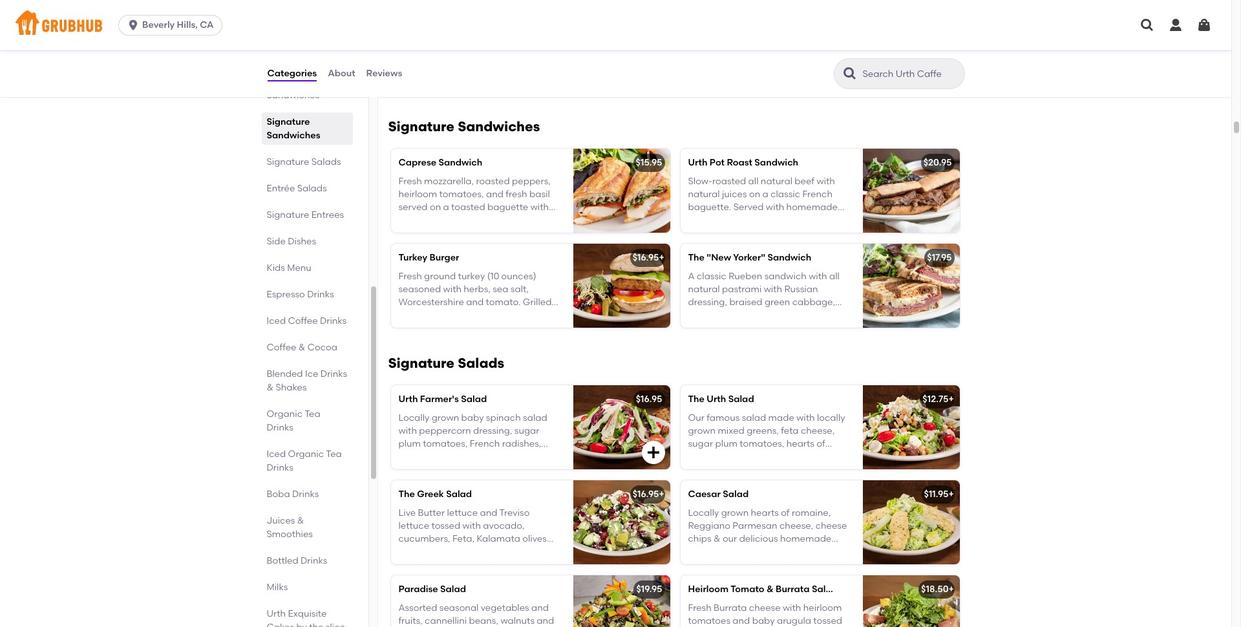 Task type: locate. For each thing, give the bounding box(es) containing it.
signature entrees
[[267, 210, 344, 221]]

0 horizontal spatial fresh
[[399, 176, 422, 187]]

1 vertical spatial basil
[[399, 215, 419, 226]]

drinks up cocoa at left bottom
[[320, 316, 347, 327]]

0 vertical spatial celery,
[[784, 34, 812, 45]]

0 vertical spatial coffee
[[288, 316, 318, 327]]

0 horizontal spatial heirloom
[[399, 189, 437, 200]]

1 horizontal spatial with
[[783, 602, 801, 613]]

the urth salad image
[[863, 386, 960, 470]]

romaine,
[[792, 507, 831, 518]]

2 bread. from the left
[[738, 60, 767, 71]]

and
[[486, 189, 504, 200], [399, 228, 416, 239], [733, 616, 750, 627]]

0 vertical spatial iced
[[267, 316, 286, 327]]

and up the turkey
[[399, 228, 416, 239]]

salads up urth farmer's salad
[[458, 355, 505, 371]]

on inside fresh mozzarella, roasted peppers, heirloom tomatoes, and fresh basil served on a toasted baguette with basil oil, balsamic vinegar reduction, and sundried tomato spread.
[[430, 202, 441, 213]]

2 iced from the top
[[267, 449, 286, 460]]

0 vertical spatial cheese
[[816, 520, 847, 531]]

heirloom inside fresh burrata cheese with heirloom tomatoes and baby arugula tosse
[[804, 602, 842, 613]]

0 vertical spatial tea
[[305, 409, 321, 420]]

1 bread. from the left
[[439, 60, 468, 71]]

exquisite
[[288, 609, 327, 620]]

vinegar inside fresh mozzarella, roasted peppers, heirloom tomatoes, and fresh basil served on a toasted baguette with basil oil, balsamic vinegar reduction, and sundried tomato spread.
[[479, 215, 512, 226]]

0 horizontal spatial celery,
[[432, 47, 460, 58]]

+ for the greek salad
[[659, 489, 665, 500]]

fresh inside fresh mozzarella, roasted peppers, heirloom tomatoes, and fresh basil served on a toasted baguette with basil oil, balsamic vinegar reduction, and sundried tomato spread.
[[399, 176, 422, 187]]

signature inside the signature sandwiches
[[267, 116, 310, 127]]

coffee & cocoa
[[267, 342, 338, 353]]

and down "roasted"
[[486, 189, 504, 200]]

1 mayo from the left
[[399, 60, 424, 71]]

mayo down cucumbers,
[[697, 60, 722, 71]]

svg image inside beverly hills, ca button
[[127, 19, 140, 32]]

fresh down the 'caprese'
[[399, 176, 422, 187]]

drinks up iced organic tea drinks
[[267, 422, 293, 433]]

1 horizontal spatial heirloom
[[804, 602, 842, 613]]

a up balsamic
[[443, 202, 449, 213]]

celery,
[[784, 34, 812, 45], [432, 47, 460, 58]]

olive
[[779, 47, 799, 58]]

the for the "new yorker" sandwich
[[688, 252, 705, 263]]

drinks
[[307, 289, 334, 300], [320, 316, 347, 327], [321, 369, 347, 380], [267, 422, 293, 433], [267, 462, 293, 473], [292, 489, 319, 500], [301, 556, 327, 567]]

drinks inside the organic tea drinks
[[267, 422, 293, 433]]

signature salads up urth farmer's salad
[[388, 355, 505, 371]]

with up reduction,
[[531, 202, 549, 213]]

on inside white albacore tuna, celery, onion, cucumbers, tomato, olive oil, vinegar & mayo on bread.
[[724, 60, 736, 71]]

$16.95 +
[[633, 252, 665, 263], [633, 489, 665, 500]]

1 horizontal spatial celery,
[[784, 34, 812, 45]]

cheese
[[816, 520, 847, 531], [749, 602, 781, 613]]

categories
[[267, 68, 317, 79]]

heirloom inside fresh mozzarella, roasted peppers, heirloom tomatoes, and fresh basil served on a toasted baguette with basil oil, balsamic vinegar reduction, and sundried tomato spread.
[[399, 189, 437, 200]]

1 iced from the top
[[267, 316, 286, 327]]

bread. down tomato,
[[738, 60, 767, 71]]

1 horizontal spatial signature salads
[[388, 355, 505, 371]]

chicken
[[447, 34, 481, 45]]

$12.75 +
[[923, 394, 954, 405]]

signature sandwiches down categories button
[[267, 116, 320, 141]]

delicious
[[740, 534, 778, 545]]

sandwich for $16.95
[[768, 252, 812, 263]]

& inside white albacore tuna, celery, onion, cucumbers, tomato, olive oil, vinegar & mayo on bread.
[[688, 60, 695, 71]]

0 vertical spatial $16.95 +
[[633, 252, 665, 263]]

fresh inside fresh burrata cheese with heirloom tomatoes and baby arugula tosse
[[688, 602, 712, 613]]

0 vertical spatial with
[[531, 202, 549, 213]]

0 horizontal spatial oil,
[[421, 215, 434, 226]]

cheese down romaine,
[[816, 520, 847, 531]]

& left our at the right
[[714, 534, 721, 545]]

1 horizontal spatial oil,
[[802, 47, 814, 58]]

0 vertical spatial organic
[[267, 409, 303, 420]]

1 horizontal spatial fresh
[[688, 602, 712, 613]]

+ for heirloom tomato & burrata salad (seasonal)
[[949, 584, 954, 595]]

mayo inside white albacore tuna, celery, onion, cucumbers, tomato, olive oil, vinegar & mayo on bread.
[[697, 60, 722, 71]]

salads
[[312, 157, 341, 167], [297, 183, 327, 194], [458, 355, 505, 371]]

0 horizontal spatial tea
[[305, 409, 321, 420]]

oil, up sundried
[[421, 215, 434, 226]]

slice
[[326, 622, 345, 627]]

grown
[[722, 507, 749, 518]]

sandwich right yorker"
[[768, 252, 812, 263]]

iced down espresso
[[267, 316, 286, 327]]

& down raisins,
[[534, 47, 541, 58]]

1 vertical spatial heirloom
[[804, 602, 842, 613]]

caprese sandwich image
[[573, 149, 670, 233]]

all-
[[399, 34, 413, 45]]

organic inside the organic tea drinks
[[267, 409, 303, 420]]

0 horizontal spatial basil
[[399, 215, 419, 226]]

0 vertical spatial burrata
[[776, 584, 810, 595]]

0 vertical spatial caesar
[[688, 489, 721, 500]]

0 vertical spatial basil
[[530, 189, 550, 200]]

1 vertical spatial caesar
[[688, 547, 721, 558]]

fresh
[[506, 189, 527, 200]]

dishes
[[288, 236, 316, 247]]

& down cucumbers,
[[688, 60, 695, 71]]

main navigation navigation
[[0, 0, 1232, 50]]

& up smoothies
[[297, 515, 304, 526]]

$16.95 + for caesar salad
[[633, 489, 665, 500]]

1 vertical spatial celery,
[[432, 47, 460, 58]]

the
[[309, 622, 324, 627]]

boba
[[267, 489, 290, 500]]

urth farmer's salad
[[399, 394, 487, 405]]

$16.95 + for the "new yorker" sandwich
[[633, 252, 665, 263]]

0 horizontal spatial burrata
[[714, 602, 747, 613]]

oil, right olive
[[802, 47, 814, 58]]

coffee up blended
[[267, 342, 296, 353]]

svg image
[[1140, 17, 1156, 33], [1169, 17, 1184, 33], [1197, 17, 1213, 33], [127, 19, 140, 32], [646, 445, 661, 461]]

vinegar down the baguette
[[479, 215, 512, 226]]

1 vertical spatial fresh
[[688, 602, 712, 613]]

1 vertical spatial cheese
[[749, 602, 781, 613]]

salads up entrée salads
[[312, 157, 341, 167]]

2 vertical spatial and
[[733, 616, 750, 627]]

menu
[[287, 263, 312, 274]]

on inside all-natural chicken breast, raisins, onions, celery, in a curry sauce & mayo on bread.
[[426, 60, 437, 71]]

toasted
[[451, 202, 485, 213]]

iced for iced coffee drinks
[[267, 316, 286, 327]]

roast
[[727, 157, 753, 168]]

fresh up tomatoes
[[688, 602, 712, 613]]

0 vertical spatial and
[[486, 189, 504, 200]]

the "new yorker" sandwich
[[688, 252, 812, 263]]

bread. down in
[[439, 60, 468, 71]]

salads up signature entrees
[[297, 183, 327, 194]]

burrata up tomatoes
[[714, 602, 747, 613]]

milks
[[267, 582, 288, 593]]

0 vertical spatial signature salads
[[267, 157, 341, 167]]

heirloom
[[688, 584, 729, 595]]

signature sandwiches
[[267, 116, 320, 141], [388, 119, 540, 135]]

arugula
[[777, 616, 812, 627]]

signature down categories button
[[267, 116, 310, 127]]

heirloom
[[399, 189, 437, 200], [804, 602, 842, 613]]

iced inside iced organic tea drinks
[[267, 449, 286, 460]]

1 horizontal spatial mayo
[[697, 60, 722, 71]]

0 horizontal spatial bread.
[[439, 60, 468, 71]]

1 vertical spatial vinegar
[[479, 215, 512, 226]]

0 horizontal spatial vinegar
[[479, 215, 512, 226]]

basil
[[530, 189, 550, 200], [399, 215, 419, 226]]

with
[[531, 202, 549, 213], [783, 602, 801, 613]]

0 vertical spatial vinegar
[[816, 47, 849, 58]]

2 vertical spatial the
[[399, 489, 415, 500]]

yorker"
[[733, 252, 766, 263]]

+ for caesar salad
[[949, 489, 954, 500]]

heirloom up arugula
[[804, 602, 842, 613]]

0 vertical spatial oil,
[[802, 47, 814, 58]]

1 horizontal spatial a
[[473, 47, 479, 58]]

sandwiches down categories
[[267, 90, 320, 101]]

0 vertical spatial $16.95
[[633, 252, 659, 263]]

1 horizontal spatial bread.
[[738, 60, 767, 71]]

espresso
[[267, 289, 305, 300]]

celery, left in
[[432, 47, 460, 58]]

on right served
[[430, 202, 441, 213]]

basil down served
[[399, 215, 419, 226]]

and inside fresh burrata cheese with heirloom tomatoes and baby arugula tosse
[[733, 616, 750, 627]]

drinks up boba
[[267, 462, 293, 473]]

kids menu
[[267, 263, 312, 274]]

1 horizontal spatial basil
[[530, 189, 550, 200]]

2 caesar from the top
[[688, 547, 721, 558]]

urth for urth pot roast sandwich
[[688, 157, 708, 168]]

0 horizontal spatial mayo
[[399, 60, 424, 71]]

0 horizontal spatial cheese
[[749, 602, 781, 613]]

and for heirloom tomato & burrata salad (seasonal)
[[733, 616, 750, 627]]

1 horizontal spatial and
[[486, 189, 504, 200]]

blended ice drinks & shakes
[[267, 369, 347, 393]]

mayo inside all-natural chicken breast, raisins, onions, celery, in a curry sauce & mayo on bread.
[[399, 60, 424, 71]]

1 vertical spatial $16.95 +
[[633, 489, 665, 500]]

1 caesar from the top
[[688, 489, 721, 500]]

organic down the organic tea drinks
[[288, 449, 324, 460]]

1 horizontal spatial cheese
[[816, 520, 847, 531]]

signature sandwiches up caprese sandwich
[[388, 119, 540, 135]]

1 vertical spatial with
[[783, 602, 801, 613]]

celery, up olive
[[784, 34, 812, 45]]

organic
[[267, 409, 303, 420], [288, 449, 324, 460]]

signature
[[267, 116, 310, 127], [388, 119, 455, 135], [267, 157, 309, 167], [267, 210, 309, 221], [388, 355, 455, 371]]

urth inside urth exquisite cakes by the slice
[[267, 609, 286, 620]]

ice
[[305, 369, 318, 380]]

turkey burger image
[[573, 244, 670, 328]]

urth pot roast sandwich image
[[863, 149, 960, 233]]

farmer's
[[420, 394, 459, 405]]

0 vertical spatial salads
[[312, 157, 341, 167]]

signature up the 'caprese'
[[388, 119, 455, 135]]

& down blended
[[267, 382, 274, 393]]

a inside fresh mozzarella, roasted peppers, heirloom tomatoes, and fresh basil served on a toasted baguette with basil oil, balsamic vinegar reduction, and sundried tomato spread.
[[443, 202, 449, 213]]

1 vertical spatial a
[[443, 202, 449, 213]]

and for caprese sandwich
[[486, 189, 504, 200]]

entrée
[[267, 183, 295, 194]]

with up arugula
[[783, 602, 801, 613]]

oil, inside white albacore tuna, celery, onion, cucumbers, tomato, olive oil, vinegar & mayo on bread.
[[802, 47, 814, 58]]

juices & smoothies
[[267, 515, 313, 540]]

drinks right ice
[[321, 369, 347, 380]]

sandwiches up "roasted"
[[458, 119, 540, 135]]

balsamic
[[436, 215, 477, 226]]

on down cucumbers,
[[724, 60, 736, 71]]

bread.
[[439, 60, 468, 71], [738, 60, 767, 71]]

burrata up arugula
[[776, 584, 810, 595]]

1 vertical spatial burrata
[[714, 602, 747, 613]]

0 horizontal spatial with
[[531, 202, 549, 213]]

+ for turkey burger
[[659, 252, 665, 263]]

0 vertical spatial fresh
[[399, 176, 422, 187]]

heirloom for fresh burrata cheese with heirloom tomatoes and baby arugula tosse
[[804, 602, 842, 613]]

0 horizontal spatial signature sandwiches
[[267, 116, 320, 141]]

1 vertical spatial iced
[[267, 449, 286, 460]]

1 horizontal spatial tea
[[326, 449, 342, 460]]

1 vertical spatial organic
[[288, 449, 324, 460]]

a right in
[[473, 47, 479, 58]]

the urth salad
[[688, 394, 754, 405]]

1 vertical spatial and
[[399, 228, 416, 239]]

on
[[426, 60, 437, 71], [724, 60, 736, 71], [430, 202, 441, 213]]

$12.75
[[923, 394, 949, 405]]

0 horizontal spatial a
[[443, 202, 449, 213]]

basil down peppers,
[[530, 189, 550, 200]]

vinegar down onion,
[[816, 47, 849, 58]]

reviews
[[366, 68, 402, 79]]

sauce
[[505, 47, 532, 58]]

heirloom up served
[[399, 189, 437, 200]]

the for the greek salad
[[399, 489, 415, 500]]

2 horizontal spatial and
[[733, 616, 750, 627]]

about
[[328, 68, 355, 79]]

signature salads up entrée salads
[[267, 157, 341, 167]]

onion,
[[814, 34, 841, 45]]

sandwich
[[439, 157, 483, 168], [755, 157, 799, 168], [768, 252, 812, 263]]

$16.95
[[633, 252, 659, 263], [636, 394, 663, 405], [633, 489, 659, 500]]

0 horizontal spatial and
[[399, 228, 416, 239]]

cheese up baby
[[749, 602, 781, 613]]

2 mayo from the left
[[697, 60, 722, 71]]

0 vertical spatial heirloom
[[399, 189, 437, 200]]

urth for urth farmer's salad
[[399, 394, 418, 405]]

1 horizontal spatial vinegar
[[816, 47, 849, 58]]

coffee up coffee & cocoa
[[288, 316, 318, 327]]

side dishes
[[267, 236, 316, 247]]

vinegar
[[816, 47, 849, 58], [479, 215, 512, 226]]

hills,
[[177, 19, 198, 30]]

1 vertical spatial the
[[688, 394, 705, 405]]

heirloom tomato & burrata salad (seasonal) image
[[863, 576, 960, 627]]

burrata
[[776, 584, 810, 595], [714, 602, 747, 613]]

salad
[[461, 394, 487, 405], [729, 394, 754, 405], [446, 489, 472, 500], [723, 489, 749, 500], [440, 584, 466, 595], [812, 584, 838, 595]]

entrees
[[312, 210, 344, 221]]

albacore
[[716, 34, 757, 45]]

drinks up "iced coffee drinks"
[[307, 289, 334, 300]]

beverly hills, ca button
[[118, 15, 227, 36]]

sandwich right roast
[[755, 157, 799, 168]]

iced down the organic tea drinks
[[267, 449, 286, 460]]

1 vertical spatial tea
[[326, 449, 342, 460]]

1 vertical spatial oil,
[[421, 215, 434, 226]]

on down onions,
[[426, 60, 437, 71]]

1 $16.95 + from the top
[[633, 252, 665, 263]]

greek
[[417, 489, 444, 500]]

0 vertical spatial a
[[473, 47, 479, 58]]

iced for iced organic tea drinks
[[267, 449, 286, 460]]

drinks inside iced organic tea drinks
[[267, 462, 293, 473]]

2 vertical spatial $16.95
[[633, 489, 659, 500]]

2 $16.95 + from the top
[[633, 489, 665, 500]]

(seasonal)
[[840, 584, 888, 595]]

&
[[534, 47, 541, 58], [688, 60, 695, 71], [299, 342, 305, 353], [267, 382, 274, 393], [297, 515, 304, 526], [714, 534, 721, 545], [767, 584, 774, 595]]

fresh burrata cheese with heirloom tomatoes and baby arugula tosse
[[688, 602, 848, 627]]

$17.95
[[928, 252, 952, 263]]

& inside locally grown hearts of romaine, reggiano parmesan cheese, cheese chips & our delicious homemade caesar dressing.
[[714, 534, 721, 545]]

with inside fresh burrata cheese with heirloom tomatoes and baby arugula tosse
[[783, 602, 801, 613]]

caesar down chips
[[688, 547, 721, 558]]

iced
[[267, 316, 286, 327], [267, 449, 286, 460]]

mayo down onions,
[[399, 60, 424, 71]]

0 vertical spatial the
[[688, 252, 705, 263]]

organic down shakes
[[267, 409, 303, 420]]

cocoa
[[308, 342, 338, 353]]

and left baby
[[733, 616, 750, 627]]

cheese inside fresh burrata cheese with heirloom tomatoes and baby arugula tosse
[[749, 602, 781, 613]]

caesar up locally
[[688, 489, 721, 500]]



Task type: describe. For each thing, give the bounding box(es) containing it.
"new
[[707, 252, 732, 263]]

1 vertical spatial $16.95
[[636, 394, 663, 405]]

$11.95
[[924, 489, 949, 500]]

white albacore tuna, celery, onion, cucumbers, tomato, olive oil, vinegar & mayo on bread. button
[[681, 7, 960, 91]]

paradise salad image
[[573, 576, 670, 627]]

with inside fresh mozzarella, roasted peppers, heirloom tomatoes, and fresh basil served on a toasted baguette with basil oil, balsamic vinegar reduction, and sundried tomato spread.
[[531, 202, 549, 213]]

beverly hills, ca
[[142, 19, 214, 30]]

$20.95
[[924, 157, 952, 168]]

locally
[[688, 507, 719, 518]]

signature up the side dishes
[[267, 210, 309, 221]]

cucumbers,
[[688, 47, 740, 58]]

1 vertical spatial coffee
[[267, 342, 296, 353]]

organic inside iced organic tea drinks
[[288, 449, 324, 460]]

sundried
[[418, 228, 456, 239]]

heirloom for fresh mozzarella, roasted peppers, heirloom tomatoes, and fresh basil served on a toasted baguette with basil oil, balsamic vinegar reduction, and sundried tomato spread.
[[399, 189, 437, 200]]

in
[[463, 47, 470, 58]]

sandwiches up entrée salads
[[267, 130, 320, 141]]

reviews button
[[366, 50, 403, 97]]

bread. inside white albacore tuna, celery, onion, cucumbers, tomato, olive oil, vinegar & mayo on bread.
[[738, 60, 767, 71]]

paradise
[[399, 584, 438, 595]]

cakes
[[267, 622, 294, 627]]

& left cocoa at left bottom
[[299, 342, 305, 353]]

2 vertical spatial salads
[[458, 355, 505, 371]]

juices
[[267, 515, 295, 526]]

bread. inside all-natural chicken breast, raisins, onions, celery, in a curry sauce & mayo on bread.
[[439, 60, 468, 71]]

breast,
[[484, 34, 514, 45]]

urth farmer's salad image
[[573, 386, 670, 470]]

tomatoes,
[[439, 189, 484, 200]]

all-natural chicken breast, raisins, onions, celery, in a curry sauce & mayo on bread. button
[[391, 7, 670, 91]]

fresh for fresh burrata cheese with heirloom tomatoes and baby arugula tosse
[[688, 602, 712, 613]]

burger
[[430, 252, 459, 263]]

iced coffee drinks
[[267, 316, 347, 327]]

peppers,
[[512, 176, 551, 187]]

$16.95 for caesar
[[633, 489, 659, 500]]

urth exquisite cakes by the slice
[[267, 609, 345, 627]]

bottled
[[267, 556, 299, 567]]

turkey
[[399, 252, 428, 263]]

Search Urth Caffe search field
[[862, 68, 961, 80]]

sandwich for $15.95
[[755, 157, 799, 168]]

white albacore tuna sandwich image
[[863, 7, 960, 91]]

the greek salad image
[[573, 481, 670, 565]]

baguette
[[488, 202, 529, 213]]

& inside blended ice drinks & shakes
[[267, 382, 274, 393]]

organic tea drinks
[[267, 409, 321, 433]]

tuna,
[[759, 34, 781, 45]]

caprese sandwich
[[399, 157, 483, 168]]

of
[[781, 507, 790, 518]]

served
[[399, 202, 428, 213]]

the for the urth salad
[[688, 394, 705, 405]]

0 horizontal spatial signature salads
[[267, 157, 341, 167]]

drinks right boba
[[292, 489, 319, 500]]

heirloom tomato & burrata salad (seasonal)
[[688, 584, 888, 595]]

caesar salad image
[[863, 481, 960, 565]]

urth for urth exquisite cakes by the slice
[[267, 609, 286, 620]]

side
[[267, 236, 286, 247]]

celery, inside white albacore tuna, celery, onion, cucumbers, tomato, olive oil, vinegar & mayo on bread.
[[784, 34, 812, 45]]

$16.95 for the
[[633, 252, 659, 263]]

beverly
[[142, 19, 175, 30]]

a inside all-natural chicken breast, raisins, onions, celery, in a curry sauce & mayo on bread.
[[473, 47, 479, 58]]

white
[[688, 34, 714, 45]]

cheese,
[[780, 520, 814, 531]]

& inside all-natural chicken breast, raisins, onions, celery, in a curry sauce & mayo on bread.
[[534, 47, 541, 58]]

oil, inside fresh mozzarella, roasted peppers, heirloom tomatoes, and fresh basil served on a toasted baguette with basil oil, balsamic vinegar reduction, and sundried tomato spread.
[[421, 215, 434, 226]]

celery, inside all-natural chicken breast, raisins, onions, celery, in a curry sauce & mayo on bread.
[[432, 47, 460, 58]]

tomato
[[459, 228, 491, 239]]

pot
[[710, 157, 725, 168]]

hearts
[[751, 507, 779, 518]]

urth pot roast sandwich
[[688, 157, 799, 168]]

white albacore tuna, celery, onion, cucumbers, tomato, olive oil, vinegar & mayo on bread.
[[688, 34, 849, 71]]

paradise salad
[[399, 584, 466, 595]]

smoothies
[[267, 529, 313, 540]]

fresh for fresh mozzarella, roasted peppers, heirloom tomatoes, and fresh basil served on a toasted baguette with basil oil, balsamic vinegar reduction, and sundried tomato spread.
[[399, 176, 422, 187]]

the greek salad
[[399, 489, 472, 500]]

shakes
[[276, 382, 307, 393]]

boba drinks
[[267, 489, 319, 500]]

our
[[723, 534, 737, 545]]

cheese inside locally grown hearts of romaine, reggiano parmesan cheese, cheese chips & our delicious homemade caesar dressing.
[[816, 520, 847, 531]]

sandwich up mozzarella,
[[439, 157, 483, 168]]

roasted
[[476, 176, 510, 187]]

iced organic tea drinks
[[267, 449, 342, 473]]

& inside juices & smoothies
[[297, 515, 304, 526]]

1 vertical spatial signature salads
[[388, 355, 505, 371]]

1 vertical spatial salads
[[297, 183, 327, 194]]

the "new yorker" sandwich image
[[863, 244, 960, 328]]

drinks right the bottled
[[301, 556, 327, 567]]

1 horizontal spatial signature sandwiches
[[388, 119, 540, 135]]

$18.50
[[922, 584, 949, 595]]

caesar inside locally grown hearts of romaine, reggiano parmesan cheese, cheese chips & our delicious homemade caesar dressing.
[[688, 547, 721, 558]]

signature up entrée
[[267, 157, 309, 167]]

& right tomato
[[767, 584, 774, 595]]

parmesan
[[733, 520, 778, 531]]

turkey burger
[[399, 252, 459, 263]]

natural
[[413, 34, 445, 45]]

dressing.
[[723, 547, 762, 558]]

entrée salads
[[267, 183, 327, 194]]

all-natural chicken breast, raisins, onions, celery, in a curry sauce & mayo on bread.
[[399, 34, 546, 71]]

fresh mozzarella, roasted peppers, heirloom tomatoes, and fresh basil served on a toasted baguette with basil oil, balsamic vinegar reduction, and sundried tomato spread.
[[399, 176, 559, 239]]

$11.95 +
[[924, 489, 954, 500]]

burrata inside fresh burrata cheese with heirloom tomatoes and baby arugula tosse
[[714, 602, 747, 613]]

tomato
[[731, 584, 765, 595]]

tomato,
[[742, 47, 777, 58]]

1 horizontal spatial burrata
[[776, 584, 810, 595]]

bottled drinks
[[267, 556, 327, 567]]

ca
[[200, 19, 214, 30]]

raisins,
[[516, 34, 546, 45]]

mozzarella,
[[424, 176, 474, 187]]

+ for the urth salad
[[949, 394, 954, 405]]

about button
[[327, 50, 356, 97]]

blended
[[267, 369, 303, 380]]

$19.95
[[637, 584, 663, 595]]

spread.
[[493, 228, 527, 239]]

caprese
[[399, 157, 437, 168]]

chicken curry sandwich image
[[573, 7, 670, 91]]

vinegar inside white albacore tuna, celery, onion, cucumbers, tomato, olive oil, vinegar & mayo on bread.
[[816, 47, 849, 58]]

drinks inside blended ice drinks & shakes
[[321, 369, 347, 380]]

kids
[[267, 263, 285, 274]]

onions,
[[399, 47, 430, 58]]

caesar salad
[[688, 489, 749, 500]]

categories button
[[267, 50, 318, 97]]

tea inside iced organic tea drinks
[[326, 449, 342, 460]]

tea inside the organic tea drinks
[[305, 409, 321, 420]]

reduction,
[[514, 215, 559, 226]]

signature up farmer's
[[388, 355, 455, 371]]

chips
[[688, 534, 712, 545]]

search icon image
[[842, 66, 858, 81]]



Task type: vqa. For each thing, say whether or not it's contained in the screenshot.
Urth Exquisite Cakes By The Slice
yes



